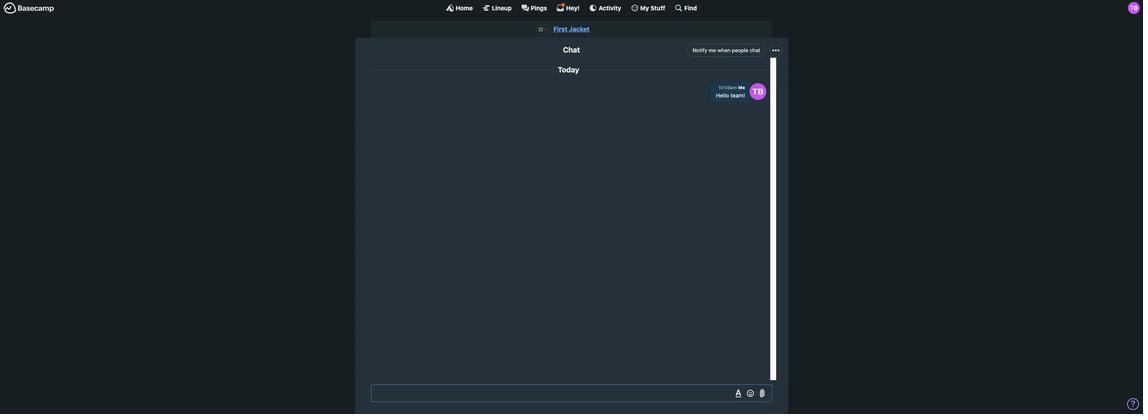 Task type: describe. For each thing, give the bounding box(es) containing it.
me
[[709, 47, 716, 53]]

notify me when people chat
[[693, 47, 761, 53]]

when
[[718, 47, 731, 53]]

find
[[685, 4, 697, 11]]

my stuff
[[641, 4, 666, 11]]

notify
[[693, 47, 708, 53]]

my
[[641, 4, 649, 11]]

stuff
[[651, 4, 666, 11]]

10:09am
[[719, 85, 737, 90]]

home link
[[446, 4, 473, 12]]

10:09am link
[[719, 85, 737, 90]]

switch accounts image
[[3, 2, 54, 14]]

10:09am hello team!
[[716, 85, 745, 99]]

home
[[456, 4, 473, 11]]

chat
[[563, 45, 580, 54]]

tyler black image inside main "element"
[[1128, 2, 1140, 14]]

find button
[[675, 4, 697, 12]]

first
[[554, 26, 568, 33]]

main element
[[0, 0, 1144, 16]]

team!
[[731, 92, 745, 99]]



Task type: vqa. For each thing, say whether or not it's contained in the screenshot.
casually
no



Task type: locate. For each thing, give the bounding box(es) containing it.
today
[[558, 65, 579, 74]]

activity
[[599, 4, 621, 11]]

tyler black image
[[1128, 2, 1140, 14], [750, 83, 767, 100]]

hey!
[[566, 4, 580, 11]]

my stuff button
[[631, 4, 666, 12]]

chat
[[750, 47, 761, 53]]

1 horizontal spatial tyler black image
[[1128, 2, 1140, 14]]

0 vertical spatial tyler black image
[[1128, 2, 1140, 14]]

10:09am element
[[719, 85, 737, 90]]

people
[[732, 47, 749, 53]]

pings button
[[521, 4, 547, 12]]

lineup
[[492, 4, 512, 11]]

jacket
[[569, 26, 590, 33]]

None text field
[[371, 385, 773, 402]]

hello
[[716, 92, 729, 99]]

lineup link
[[483, 4, 512, 12]]

0 horizontal spatial tyler black image
[[750, 83, 767, 100]]

first jacket link
[[554, 26, 590, 33]]

first jacket
[[554, 26, 590, 33]]

hey! button
[[557, 3, 580, 12]]

activity link
[[589, 4, 621, 12]]

pings
[[531, 4, 547, 11]]

notify me when people chat link
[[687, 44, 766, 57]]

1 vertical spatial tyler black image
[[750, 83, 767, 100]]



